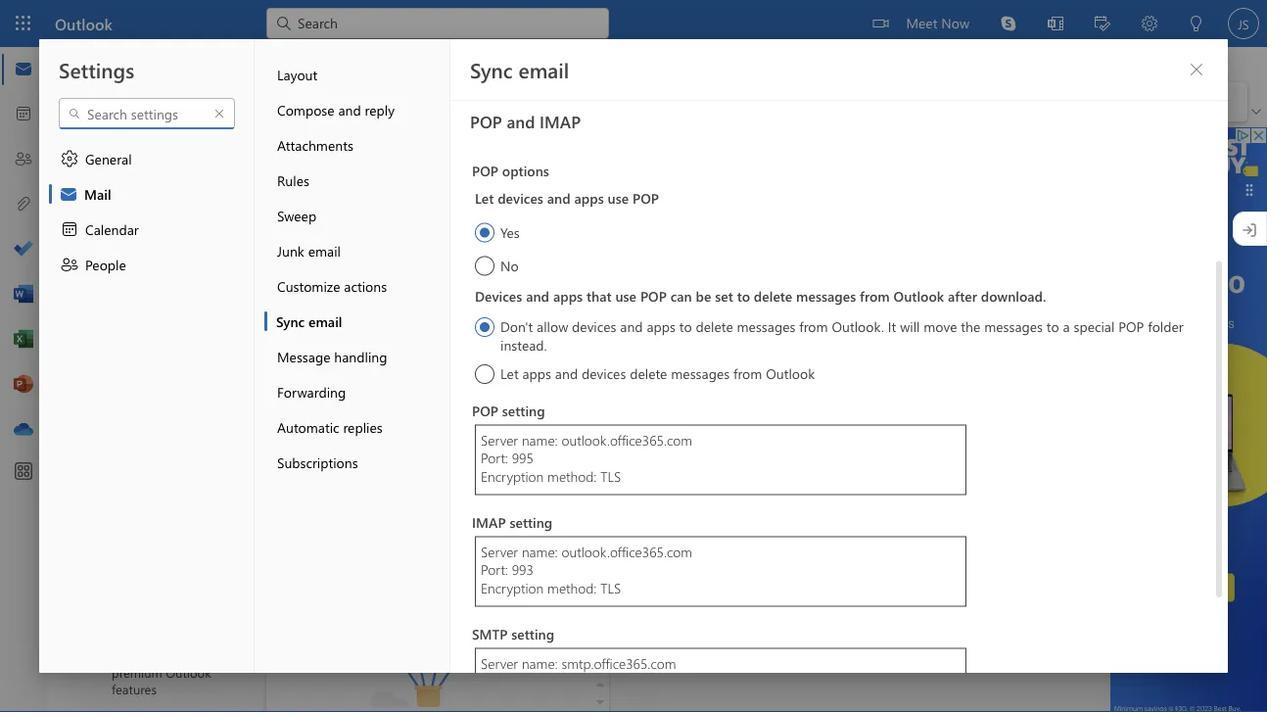 Task type: describe. For each thing, give the bounding box(es) containing it.
devices inside don't allow devices and apps to delete messages from outlook. it will move the messages to a special pop folder instead.
[[572, 317, 617, 336]]

email inside tab panel
[[519, 56, 569, 83]]

look
[[397, 357, 424, 375]]

choose your look
[[317, 357, 424, 375]]

scan
[[641, 483, 669, 501]]

get started
[[278, 275, 348, 293]]

to inside you're going places. take outlook with you for free. scan the qr code with your phone camera to download outlook mobile
[[902, 483, 915, 501]]

imap setting
[[472, 513, 553, 531]]

to left special
[[1047, 317, 1060, 336]]

mobile
[[1035, 483, 1077, 501]]

a inside don't allow devices and apps to delete messages from outlook. it will move the messages to a special pop folder instead.
[[1064, 317, 1070, 336]]

people
[[85, 255, 126, 273]]

365
[[451, 553, 473, 571]]

a inside section
[[351, 474, 358, 492]]

onedrive image
[[14, 420, 33, 440]]

and up options
[[507, 110, 535, 133]]

lenovo image
[[293, 187, 325, 218]]

outlook up will
[[894, 287, 945, 305]]

sync email tab panel
[[451, 39, 1229, 712]]


[[67, 54, 88, 75]]

customize
[[277, 277, 340, 295]]

1 vertical spatial with
[[752, 483, 777, 501]]

of
[[329, 317, 341, 336]]

automatic
[[277, 418, 340, 436]]

sweep
[[277, 206, 317, 224]]

settings tab list
[[39, 39, 255, 673]]

automatic replies button
[[265, 410, 450, 445]]

to do image
[[14, 240, 33, 260]]

subscriptions button
[[265, 445, 450, 480]]

send
[[317, 474, 348, 492]]

word image
[[14, 285, 33, 305]]

let devices and apps use pop option group
[[475, 184, 1191, 279]]

people image
[[14, 150, 33, 169]]

outlook down don't allow devices and apps to delete messages from outlook. it will move the messages to a special pop folder instead.
[[766, 364, 815, 383]]

setting for smtp setting
[[512, 625, 555, 643]]

devices
[[475, 287, 522, 305]]

message
[[362, 474, 415, 492]]


[[213, 107, 226, 121]]

energy
[[333, 203, 376, 221]]

customize actions
[[277, 277, 387, 295]]

apps right ad
[[575, 189, 604, 207]]

Server name: outlook.office365.com  Port: 993  Encryption method: TLS text field
[[475, 536, 967, 607]]

complete
[[356, 317, 412, 336]]

 calendar
[[60, 219, 139, 239]]

attachments button
[[265, 127, 450, 163]]

and down allow
[[555, 364, 578, 383]]

outlook banner
[[0, 0, 1268, 47]]

subscriptions
[[277, 453, 358, 471]]

import
[[317, 435, 359, 453]]

expandable
[[575, 203, 647, 221]]

1 horizontal spatial imap
[[540, 110, 581, 133]]

premium outlook features
[[112, 664, 211, 698]]

and up allow
[[526, 287, 550, 305]]

sync email heading
[[470, 56, 569, 83]]

apps left that
[[553, 287, 583, 305]]

email for junk email button
[[308, 241, 341, 260]]

junk email
[[277, 241, 341, 260]]

ad
[[506, 186, 518, 199]]

will
[[900, 317, 920, 336]]

2 & from the left
[[562, 203, 572, 221]]

download.
[[981, 287, 1047, 305]]

message handling button
[[265, 339, 450, 374]]

sync email inside button
[[276, 312, 342, 330]]

layout
[[277, 65, 318, 83]]

pop options
[[472, 161, 549, 179]]

you
[[942, 455, 966, 473]]

home button
[[97, 47, 164, 77]]

get
[[278, 275, 300, 293]]

premium
[[112, 664, 162, 681]]

Search settings search field
[[81, 104, 201, 123]]

application containing settings
[[0, 0, 1268, 712]]

2 horizontal spatial from
[[860, 287, 890, 305]]

camera
[[855, 483, 899, 501]]

phone
[[812, 483, 851, 501]]

calendar image
[[14, 105, 33, 124]]

the inside don't allow devices and apps to delete messages from outlook. it will move the messages to a special pop folder instead.
[[961, 317, 981, 336]]

message
[[277, 347, 331, 365]]

code
[[718, 483, 748, 501]]

1 & from the left
[[434, 203, 443, 221]]

no
[[501, 256, 519, 274]]

1 reliable from the left
[[447, 203, 496, 221]]

tab list containing home
[[97, 47, 282, 77]]

download
[[919, 483, 979, 501]]

qr
[[696, 483, 715, 501]]

options
[[502, 161, 549, 179]]

home
[[112, 53, 149, 71]]

sync email button
[[265, 304, 450, 339]]

premium outlook features button
[[71, 620, 265, 712]]

-
[[500, 203, 505, 221]]

microsoft
[[390, 553, 447, 571]]

calendar
[[85, 220, 139, 238]]

2 horizontal spatial delete
[[754, 287, 793, 305]]


[[60, 255, 79, 274]]

reply
[[365, 100, 395, 119]]

mail
[[84, 185, 111, 203]]

use for apps
[[608, 189, 629, 207]]

favorites tree
[[71, 123, 228, 327]]

you're
[[699, 455, 737, 473]]

email for sync email button
[[309, 312, 342, 330]]


[[1189, 62, 1205, 77]]

sync email inside tab panel
[[470, 56, 569, 83]]

the inside you're going places. take outlook with you for free. scan the qr code with your phone camera to download outlook mobile
[[673, 483, 692, 501]]

and inside button
[[338, 100, 361, 119]]

Server name: outlook.office365.com  Port: 995  Encryption method: TLS text field
[[475, 425, 967, 495]]


[[116, 180, 135, 200]]

started
[[304, 275, 348, 293]]

choose
[[317, 357, 363, 375]]

excel image
[[14, 330, 33, 350]]

yes
[[501, 223, 520, 241]]

going
[[740, 455, 777, 473]]

pop and imap element
[[470, 146, 1191, 712]]

settings
[[59, 56, 134, 83]]

sweep button
[[265, 198, 450, 233]]

allow
[[537, 317, 568, 336]]

let for let devices and apps use pop
[[475, 189, 494, 207]]

2 reliable from the left
[[509, 203, 558, 221]]

rules
[[277, 171, 310, 189]]

6
[[344, 317, 352, 336]]

and inside don't allow devices and apps to delete messages from outlook. it will move the messages to a special pop folder instead.
[[620, 317, 643, 336]]

don't allow devices and apps to delete messages from outlook. it will move the messages to a special pop folder instead.
[[501, 317, 1184, 354]]


[[116, 259, 135, 278]]

replies
[[343, 418, 383, 436]]

it
[[888, 317, 897, 336]]

upgrade to microsoft 365
[[317, 553, 473, 571]]

forwarding
[[277, 383, 346, 401]]

message list section
[[266, 125, 694, 712]]

from inside don't allow devices and apps to delete messages from outlook. it will move the messages to a special pop folder instead.
[[800, 317, 828, 336]]

sync inside sync email tab panel
[[470, 56, 513, 83]]

junk email button
[[265, 233, 450, 268]]

dialog containing settings
[[0, 0, 1268, 712]]

use for that
[[616, 287, 637, 305]]

confirm
[[317, 396, 366, 414]]

take
[[826, 455, 854, 473]]

messages down the devices and apps that use pop can be set to delete messages from outlook after download.
[[737, 317, 796, 336]]

let devices and apps use pop
[[475, 189, 659, 207]]



Task type: locate. For each thing, give the bounding box(es) containing it.
sync email up 'pop and imap'
[[470, 56, 569, 83]]

to right camera
[[902, 483, 915, 501]]

0 vertical spatial setting
[[502, 402, 545, 420]]

application
[[0, 0, 1268, 712]]

move & delete group
[[60, 82, 666, 121]]

0 vertical spatial sync email
[[470, 56, 569, 83]]

energy efficient & reliable - reliable & expandable design
[[333, 203, 694, 221]]

that
[[587, 287, 612, 305]]

compose and reply button
[[265, 92, 450, 127]]

powerpoint image
[[14, 375, 33, 395]]

pop setting
[[472, 402, 545, 420]]

with
[[912, 455, 939, 473], [752, 483, 777, 501]]

free.
[[991, 455, 1019, 473]]

1 vertical spatial email
[[308, 241, 341, 260]]

0 vertical spatial with
[[912, 455, 939, 473]]

after
[[948, 287, 978, 305]]

left-rail-appbar navigation
[[4, 47, 43, 453]]

0 vertical spatial a
[[1064, 317, 1070, 336]]

with down the going
[[752, 483, 777, 501]]


[[286, 357, 306, 376]]

1 vertical spatial from
[[800, 317, 828, 336]]

0 horizontal spatial let
[[475, 189, 494, 207]]

1 vertical spatial sync email
[[276, 312, 342, 330]]

1 vertical spatial let
[[501, 364, 519, 383]]

let for let apps and devices delete messages from outlook
[[501, 364, 519, 383]]

import contacts
[[317, 435, 413, 453]]


[[90, 142, 106, 157]]

move
[[924, 317, 958, 336]]

rules button
[[265, 163, 450, 198]]

0 horizontal spatial delete
[[630, 364, 668, 383]]

messages down the download.
[[985, 317, 1043, 336]]

set
[[715, 287, 734, 305]]

to right the upgrade
[[374, 553, 386, 571]]

dialog
[[0, 0, 1268, 712]]

from
[[860, 287, 890, 305], [800, 317, 828, 336], [734, 364, 763, 383]]

email up 'pop and imap'
[[519, 56, 569, 83]]

messages down be on the top of the page
[[671, 364, 730, 383]]

from down the devices and apps that use pop can be set to delete messages from outlook after download.
[[734, 364, 763, 383]]

let apps and devices delete messages from outlook
[[501, 364, 815, 383]]

tab list
[[97, 47, 282, 77]]

outlook down the free.
[[982, 483, 1031, 501]]

and
[[338, 100, 361, 119], [507, 110, 535, 133], [547, 189, 571, 207], [526, 287, 550, 305], [620, 317, 643, 336], [555, 364, 578, 383]]

outlook up 
[[55, 13, 113, 34]]

and down options
[[547, 189, 571, 207]]


[[286, 396, 306, 415]]

your left look
[[367, 357, 394, 375]]

1 horizontal spatial sync
[[470, 56, 513, 83]]

outlook right the premium
[[166, 664, 211, 681]]

0 vertical spatial devices
[[498, 189, 544, 207]]

use
[[608, 189, 629, 207], [616, 287, 637, 305]]

0 of 6 complete
[[317, 317, 412, 336]]

apps down can
[[647, 317, 676, 336]]

1 vertical spatial devices
[[572, 317, 617, 336]]

0 vertical spatial delete
[[754, 287, 793, 305]]

& right efficient
[[434, 203, 443, 221]]

0 vertical spatial from
[[860, 287, 890, 305]]

features
[[112, 681, 157, 698]]

1 horizontal spatial let
[[501, 364, 519, 383]]

email inside button
[[309, 312, 342, 330]]

outlook.
[[832, 317, 885, 336]]

0 horizontal spatial &
[[434, 203, 443, 221]]

contacts
[[363, 435, 413, 453]]

0 horizontal spatial the
[[673, 483, 692, 501]]

0 vertical spatial imap
[[540, 110, 581, 133]]

1 horizontal spatial the
[[961, 317, 981, 336]]

outlook inside "premium outlook features"
[[166, 664, 211, 681]]


[[60, 219, 79, 239]]

1 vertical spatial use
[[616, 287, 637, 305]]

apps
[[575, 189, 604, 207], [553, 287, 583, 305], [647, 317, 676, 336], [523, 364, 552, 383]]

confirm time zone
[[317, 396, 430, 414]]

more apps image
[[14, 462, 33, 482]]

for
[[969, 455, 987, 473]]

0
[[317, 317, 325, 336]]

a
[[1064, 317, 1070, 336], [351, 474, 358, 492]]

zone
[[400, 396, 430, 414]]

email
[[519, 56, 569, 83], [308, 241, 341, 260], [309, 312, 342, 330]]

2 vertical spatial from
[[734, 364, 763, 383]]

Server name: smtp.office365.com  Port: 587  Encryption method: STARTTLS text field
[[475, 648, 967, 712]]

efficient
[[379, 203, 430, 221]]

sync
[[470, 56, 513, 83], [276, 312, 305, 330]]

delete
[[754, 287, 793, 305], [696, 317, 734, 336], [630, 364, 668, 383]]

let inside devices and apps that use pop can be set to delete messages from outlook after download. option group
[[501, 364, 519, 383]]

document containing settings
[[0, 0, 1268, 712]]

mail image
[[14, 60, 33, 79]]

0 vertical spatial use
[[608, 189, 629, 207]]

messages
[[797, 287, 856, 305], [737, 317, 796, 336], [985, 317, 1043, 336], [671, 364, 730, 383]]

& left expandable
[[562, 203, 572, 221]]

from left outlook.
[[800, 317, 828, 336]]

 button
[[80, 131, 114, 168]]

devices and apps that use pop can be set to delete messages from outlook after download. option group
[[475, 282, 1191, 387]]

let down 'instead.'
[[501, 364, 519, 383]]

0 horizontal spatial reliable
[[447, 203, 496, 221]]

don't
[[501, 317, 533, 336]]

time
[[370, 396, 397, 414]]

0 vertical spatial your
[[367, 357, 394, 375]]

a right send
[[351, 474, 358, 492]]

automatic replies
[[277, 418, 383, 436]]

compose
[[277, 100, 335, 119]]

setting for imap setting
[[510, 513, 553, 531]]

folder
[[1148, 317, 1184, 336]]

compose and reply
[[277, 100, 395, 119]]

and left reply
[[338, 100, 361, 119]]

imap up options
[[540, 110, 581, 133]]

tags group
[[731, 82, 1046, 121]]

customize actions button
[[265, 268, 450, 304]]

to
[[737, 287, 750, 305], [680, 317, 692, 336], [1047, 317, 1060, 336], [902, 483, 915, 501], [374, 553, 386, 571]]

sync email down 'customize'
[[276, 312, 342, 330]]

2 vertical spatial devices
[[582, 364, 626, 383]]

your inside you're going places. take outlook with you for free. scan the qr code with your phone camera to download outlook mobile
[[781, 483, 808, 501]]

with left you
[[912, 455, 939, 473]]

0 vertical spatial sync
[[470, 56, 513, 83]]

let
[[475, 189, 494, 207], [501, 364, 519, 383]]

&
[[434, 203, 443, 221], [562, 203, 572, 221]]

 button
[[213, 107, 226, 121]]

0 vertical spatial let
[[475, 189, 494, 207]]

be
[[696, 287, 712, 305]]

1 vertical spatial delete
[[696, 317, 734, 336]]

your inside message list section
[[367, 357, 394, 375]]

general
[[85, 149, 132, 168]]

0 horizontal spatial with
[[752, 483, 777, 501]]

actions
[[344, 277, 387, 295]]

1 horizontal spatial sync email
[[470, 56, 569, 83]]

imap up 365
[[472, 513, 506, 531]]

handling
[[334, 347, 387, 365]]

tree
[[71, 366, 228, 712]]

use right that
[[616, 287, 637, 305]]

1 horizontal spatial &
[[562, 203, 572, 221]]

2 vertical spatial setting
[[512, 625, 555, 643]]

from up outlook.
[[860, 287, 890, 305]]


[[116, 219, 135, 239]]

1 horizontal spatial your
[[781, 483, 808, 501]]

files image
[[14, 195, 33, 215]]

1 vertical spatial imap
[[472, 513, 506, 531]]

smtp
[[472, 625, 508, 643]]

outlook up camera
[[858, 455, 908, 473]]

the left qr
[[673, 483, 692, 501]]

outlook inside outlook banner
[[55, 13, 113, 34]]

 button
[[1182, 54, 1213, 85]]

1 horizontal spatial reliable
[[509, 203, 558, 221]]

messages up don't allow devices and apps to delete messages from outlook. it will move the messages to a special pop folder instead.
[[797, 287, 856, 305]]

1 vertical spatial a
[[351, 474, 358, 492]]

smtp setting
[[472, 625, 555, 643]]

sync email
[[470, 56, 569, 83], [276, 312, 342, 330]]

reliable left -
[[447, 203, 496, 221]]

let left -
[[475, 189, 494, 207]]

use left design
[[608, 189, 629, 207]]

1 horizontal spatial with
[[912, 455, 939, 473]]

apps inside don't allow devices and apps to delete messages from outlook. it will move the messages to a special pop folder instead.
[[647, 317, 676, 336]]

0 vertical spatial email
[[519, 56, 569, 83]]

0 horizontal spatial a
[[351, 474, 358, 492]]

places.
[[780, 455, 822, 473]]

1 vertical spatial the
[[673, 483, 692, 501]]

l
[[306, 193, 312, 212]]

0 horizontal spatial your
[[367, 357, 394, 375]]

now
[[942, 13, 970, 31]]

sync left 0
[[276, 312, 305, 330]]

setting for pop setting
[[502, 402, 545, 420]]

settings heading
[[59, 56, 134, 83]]

layout button
[[265, 57, 450, 92]]

1 horizontal spatial a
[[1064, 317, 1070, 336]]

setting
[[502, 402, 545, 420], [510, 513, 553, 531], [512, 625, 555, 643]]


[[286, 435, 306, 455]]

2 vertical spatial email
[[309, 312, 342, 330]]

sync inside sync email button
[[276, 312, 305, 330]]

delete inside don't allow devices and apps to delete messages from outlook. it will move the messages to a special pop folder instead.
[[696, 317, 734, 336]]

a left special
[[1064, 317, 1070, 336]]

to inside message list section
[[374, 553, 386, 571]]

meet
[[907, 13, 938, 31]]

to right set
[[737, 287, 750, 305]]

1 vertical spatial your
[[781, 483, 808, 501]]

your down places.
[[781, 483, 808, 501]]

your
[[367, 357, 394, 375], [781, 483, 808, 501]]

email inside button
[[308, 241, 341, 260]]

0 horizontal spatial imap
[[472, 513, 506, 531]]

instead.
[[501, 336, 547, 354]]

sync up 'pop and imap'
[[470, 56, 513, 83]]

the right move
[[961, 317, 981, 336]]

to down can
[[680, 317, 692, 336]]

you're going places. take outlook with you for free. scan the qr code with your phone camera to download outlook mobile
[[641, 455, 1077, 501]]

2 vertical spatial delete
[[630, 364, 668, 383]]

can
[[671, 287, 692, 305]]

1 horizontal spatial from
[[800, 317, 828, 336]]

upgrade
[[317, 553, 370, 571]]

pop inside don't allow devices and apps to delete messages from outlook. it will move the messages to a special pop folder instead.
[[1119, 317, 1145, 336]]

0 vertical spatial the
[[961, 317, 981, 336]]

and up let apps and devices delete messages from outlook
[[620, 317, 643, 336]]

document
[[0, 0, 1268, 712]]

 button
[[58, 48, 97, 81]]

outlook
[[55, 13, 113, 34], [894, 287, 945, 305], [766, 364, 815, 383], [858, 455, 908, 473], [982, 483, 1031, 501], [166, 664, 211, 681]]

0 horizontal spatial sync
[[276, 312, 305, 330]]

1 horizontal spatial delete
[[696, 317, 734, 336]]

reliable down ad
[[509, 203, 558, 221]]

email left 6
[[309, 312, 342, 330]]

0 horizontal spatial from
[[734, 364, 763, 383]]

email up 'started'
[[308, 241, 341, 260]]

1 vertical spatial setting
[[510, 513, 553, 531]]

0 horizontal spatial sync email
[[276, 312, 342, 330]]

apps down 'instead.'
[[523, 364, 552, 383]]

favorites tree item
[[71, 131, 228, 170]]

inbox
[[335, 140, 375, 161]]

let inside let devices and apps use pop option group
[[475, 189, 494, 207]]

1 vertical spatial sync
[[276, 312, 305, 330]]



Task type: vqa. For each thing, say whether or not it's contained in the screenshot.
the 'Work'
no



